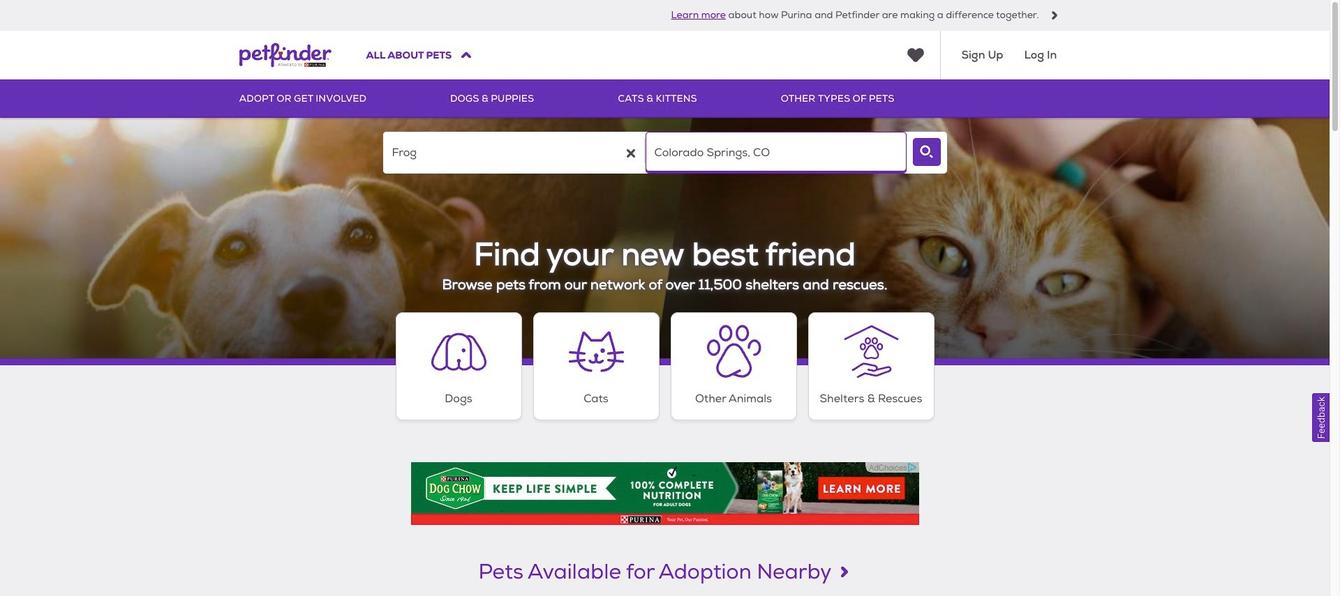 Task type: locate. For each thing, give the bounding box(es) containing it.
advertisement element
[[411, 463, 919, 525]]

primary element
[[239, 80, 1091, 118]]



Task type: describe. For each thing, give the bounding box(es) containing it.
9c2b2 image
[[1050, 11, 1059, 20]]

petfinder logo image
[[239, 31, 331, 80]]

Search Terrier, Kitten, etc. text field
[[383, 132, 644, 174]]

Enter City, State, or ZIP text field
[[645, 132, 907, 174]]



Task type: vqa. For each thing, say whether or not it's contained in the screenshot.
petfinder logo
yes



